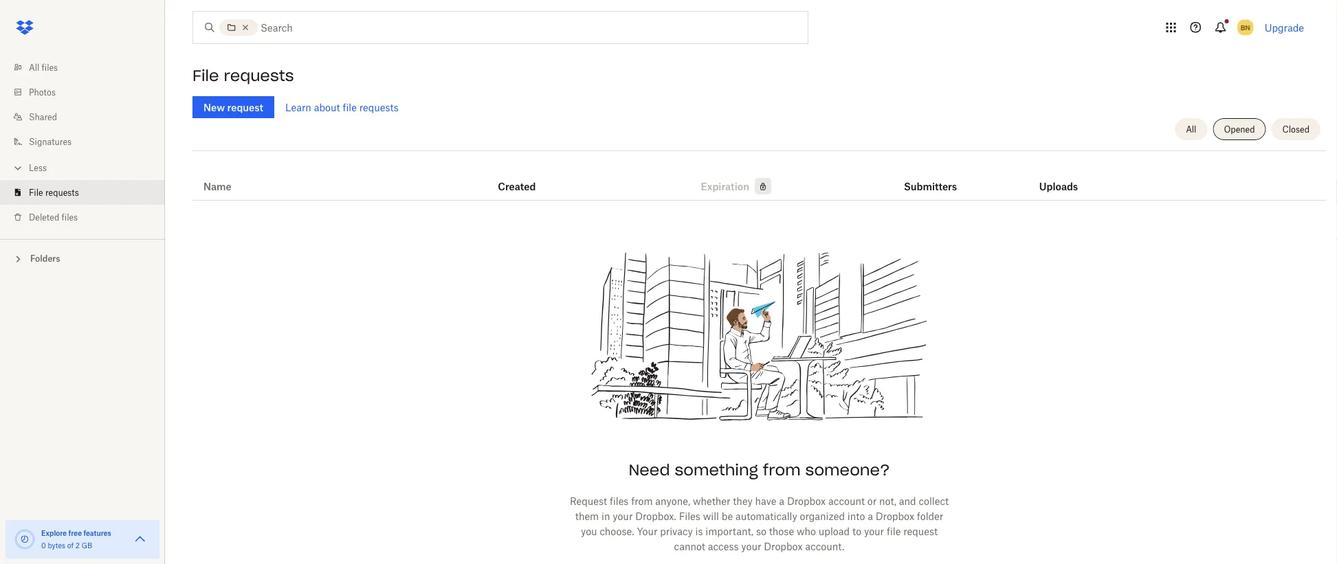 Task type: locate. For each thing, give the bounding box(es) containing it.
request right new
[[227, 101, 263, 113]]

is
[[696, 526, 703, 538]]

list
[[0, 47, 165, 239]]

from up dropbox.
[[632, 496, 653, 507]]

0 horizontal spatial all
[[29, 62, 39, 73]]

files
[[42, 62, 58, 73], [62, 212, 78, 223], [610, 496, 629, 507]]

dropbox down not,
[[876, 511, 915, 522]]

file requests inside list item
[[29, 187, 79, 198]]

all
[[29, 62, 39, 73], [1187, 124, 1197, 134]]

file
[[343, 101, 357, 113], [887, 526, 901, 538]]

file requests
[[193, 66, 294, 85], [29, 187, 79, 198]]

account.
[[806, 541, 845, 553]]

upgrade link
[[1266, 22, 1305, 33]]

requests
[[224, 66, 294, 85], [360, 101, 399, 113], [45, 187, 79, 198]]

1 horizontal spatial all
[[1187, 124, 1197, 134]]

requests inside list item
[[45, 187, 79, 198]]

0 horizontal spatial files
[[42, 62, 58, 73]]

files for request
[[610, 496, 629, 507]]

explore
[[41, 529, 67, 538]]

access
[[708, 541, 739, 553]]

file requests up deleted files
[[29, 187, 79, 198]]

explore free features 0 bytes of 2 gb
[[41, 529, 111, 550]]

a
[[780, 496, 785, 507], [868, 511, 874, 522]]

bn button
[[1235, 17, 1257, 39]]

column header
[[905, 162, 960, 195], [1040, 162, 1095, 195]]

dropbox image
[[11, 14, 39, 41]]

file down less at the top left of the page
[[29, 187, 43, 198]]

learn about file requests link
[[285, 101, 399, 113]]

0
[[41, 542, 46, 550]]

0 horizontal spatial file
[[29, 187, 43, 198]]

signatures
[[29, 137, 72, 147]]

from inside request files from anyone, whether they have a dropbox account or not, and collect them in your dropbox. files will be automatically organized into a dropbox folder you choose. your privacy is important, so those who upload to your file request cannot access your dropbox account.
[[632, 496, 653, 507]]

1 horizontal spatial file
[[193, 66, 219, 85]]

all up photos
[[29, 62, 39, 73]]

folder
[[918, 511, 944, 522]]

0 vertical spatial request
[[227, 101, 263, 113]]

new request
[[204, 101, 263, 113]]

collect
[[919, 496, 949, 507]]

file inside request files from anyone, whether they have a dropbox account or not, and collect them in your dropbox. files will be automatically organized into a dropbox folder you choose. your privacy is important, so those who upload to your file request cannot access your dropbox account.
[[887, 526, 901, 538]]

your
[[613, 511, 633, 522], [865, 526, 885, 538], [742, 541, 762, 553]]

into
[[848, 511, 866, 522]]

file up new
[[193, 66, 219, 85]]

request
[[227, 101, 263, 113], [904, 526, 938, 538]]

list containing all files
[[0, 47, 165, 239]]

request files from anyone, whether they have a dropbox account or not, and collect them in your dropbox. files will be automatically organized into a dropbox folder you choose. your privacy is important, so those who upload to your file request cannot access your dropbox account.
[[570, 496, 949, 553]]

1 vertical spatial all
[[1187, 124, 1197, 134]]

folders
[[30, 254, 60, 264]]

file requests link
[[11, 180, 165, 205]]

dropbox down those
[[764, 541, 803, 553]]

files up photos
[[42, 62, 58, 73]]

1 horizontal spatial file
[[887, 526, 901, 538]]

organized
[[800, 511, 845, 522]]

bn
[[1242, 23, 1251, 32]]

someone?
[[806, 461, 891, 480]]

request down folder
[[904, 526, 938, 538]]

upgrade
[[1266, 22, 1305, 33]]

features
[[84, 529, 111, 538]]

dropbox up organized
[[788, 496, 826, 507]]

shared
[[29, 112, 57, 122]]

file right about
[[343, 101, 357, 113]]

0 vertical spatial all
[[29, 62, 39, 73]]

files right deleted on the top left of page
[[62, 212, 78, 223]]

file inside file requests link
[[29, 187, 43, 198]]

requests right about
[[360, 101, 399, 113]]

files inside request files from anyone, whether they have a dropbox account or not, and collect them in your dropbox. files will be automatically organized into a dropbox folder you choose. your privacy is important, so those who upload to your file request cannot access your dropbox account.
[[610, 496, 629, 507]]

your down so
[[742, 541, 762, 553]]

1 horizontal spatial from
[[763, 461, 801, 480]]

0 horizontal spatial request
[[227, 101, 263, 113]]

0 horizontal spatial from
[[632, 496, 653, 507]]

1 horizontal spatial column header
[[1040, 162, 1095, 195]]

2 horizontal spatial files
[[610, 496, 629, 507]]

1 horizontal spatial requests
[[224, 66, 294, 85]]

1 vertical spatial your
[[865, 526, 885, 538]]

1 vertical spatial requests
[[360, 101, 399, 113]]

row
[[193, 156, 1327, 201]]

0 vertical spatial from
[[763, 461, 801, 480]]

0 horizontal spatial file requests
[[29, 187, 79, 198]]

whether
[[693, 496, 731, 507]]

dropbox.
[[636, 511, 677, 522]]

1 horizontal spatial request
[[904, 526, 938, 538]]

0 vertical spatial requests
[[224, 66, 294, 85]]

0 vertical spatial files
[[42, 62, 58, 73]]

1 horizontal spatial file requests
[[193, 66, 294, 85]]

0 vertical spatial file
[[343, 101, 357, 113]]

deleted files
[[29, 212, 78, 223]]

will
[[703, 511, 720, 522]]

a right "into"
[[868, 511, 874, 522]]

file down not,
[[887, 526, 901, 538]]

upload
[[819, 526, 850, 538]]

choose.
[[600, 526, 635, 538]]

request inside request files from anyone, whether they have a dropbox account or not, and collect them in your dropbox. files will be automatically organized into a dropbox folder you choose. your privacy is important, so those who upload to your file request cannot access your dropbox account.
[[904, 526, 938, 538]]

learn
[[285, 101, 312, 113]]

row containing name
[[193, 156, 1327, 201]]

2 vertical spatial requests
[[45, 187, 79, 198]]

file
[[193, 66, 219, 85], [29, 187, 43, 198]]

2 vertical spatial files
[[610, 496, 629, 507]]

from
[[763, 461, 801, 480], [632, 496, 653, 507]]

files for deleted
[[62, 212, 78, 223]]

all left opened
[[1187, 124, 1197, 134]]

1 vertical spatial file
[[29, 187, 43, 198]]

1 vertical spatial request
[[904, 526, 938, 538]]

2 horizontal spatial your
[[865, 526, 885, 538]]

2 horizontal spatial requests
[[360, 101, 399, 113]]

0 vertical spatial file requests
[[193, 66, 294, 85]]

all inside button
[[1187, 124, 1197, 134]]

free
[[69, 529, 82, 538]]

2 vertical spatial dropbox
[[764, 541, 803, 553]]

files up in
[[610, 496, 629, 507]]

and
[[900, 496, 917, 507]]

2
[[76, 542, 80, 550]]

1 vertical spatial file requests
[[29, 187, 79, 198]]

closed button
[[1272, 118, 1321, 140]]

0 horizontal spatial a
[[780, 496, 785, 507]]

them
[[576, 511, 599, 522]]

0 horizontal spatial requests
[[45, 187, 79, 198]]

dropbox
[[788, 496, 826, 507], [876, 511, 915, 522], [764, 541, 803, 553]]

privacy
[[661, 526, 693, 538]]

1 horizontal spatial a
[[868, 511, 874, 522]]

all inside list
[[29, 62, 39, 73]]

photos link
[[11, 80, 165, 105]]

so
[[757, 526, 767, 538]]

1 vertical spatial files
[[62, 212, 78, 223]]

requests up deleted files
[[45, 187, 79, 198]]

your up choose. in the bottom left of the page
[[613, 511, 633, 522]]

less
[[29, 163, 47, 173]]

files for all
[[42, 62, 58, 73]]

0 horizontal spatial column header
[[905, 162, 960, 195]]

your
[[637, 526, 658, 538]]

photos
[[29, 87, 56, 97]]

deleted
[[29, 212, 59, 223]]

your right to
[[865, 526, 885, 538]]

created
[[498, 181, 536, 192]]

1 vertical spatial from
[[632, 496, 653, 507]]

new
[[204, 101, 225, 113]]

1 horizontal spatial your
[[742, 541, 762, 553]]

learn about file requests
[[285, 101, 399, 113]]

opened
[[1225, 124, 1256, 134]]

requests up new request 'button'
[[224, 66, 294, 85]]

from for someone?
[[763, 461, 801, 480]]

to
[[853, 526, 862, 538]]

0 vertical spatial file
[[193, 66, 219, 85]]

0 horizontal spatial your
[[613, 511, 633, 522]]

a right have
[[780, 496, 785, 507]]

created button
[[498, 178, 536, 195]]

1 horizontal spatial files
[[62, 212, 78, 223]]

those
[[770, 526, 795, 538]]

1 column header from the left
[[905, 162, 960, 195]]

1 vertical spatial file
[[887, 526, 901, 538]]

from up have
[[763, 461, 801, 480]]

file requests up new request 'button'
[[193, 66, 294, 85]]



Task type: describe. For each thing, give the bounding box(es) containing it.
about
[[314, 101, 340, 113]]

folders button
[[0, 248, 165, 269]]

they
[[734, 496, 753, 507]]

automatically
[[736, 511, 798, 522]]

anyone,
[[656, 496, 691, 507]]

cannot
[[675, 541, 706, 553]]

shared link
[[11, 105, 165, 129]]

in
[[602, 511, 610, 522]]

less image
[[11, 161, 25, 175]]

account
[[829, 496, 865, 507]]

you
[[581, 526, 598, 538]]

something
[[675, 461, 759, 480]]

new request button
[[193, 96, 274, 118]]

2 vertical spatial your
[[742, 541, 762, 553]]

quota usage element
[[14, 529, 36, 551]]

request inside new request 'button'
[[227, 101, 263, 113]]

gb
[[82, 542, 92, 550]]

or
[[868, 496, 877, 507]]

of
[[67, 542, 74, 550]]

0 vertical spatial a
[[780, 496, 785, 507]]

deleted files link
[[11, 205, 165, 230]]

0 vertical spatial your
[[613, 511, 633, 522]]

all for all
[[1187, 124, 1197, 134]]

important,
[[706, 526, 754, 538]]

have
[[756, 496, 777, 507]]

1 vertical spatial dropbox
[[876, 511, 915, 522]]

all button
[[1176, 118, 1208, 140]]

all files
[[29, 62, 58, 73]]

pro trial element
[[750, 178, 772, 195]]

who
[[797, 526, 817, 538]]

name
[[204, 181, 232, 192]]

need
[[629, 461, 670, 480]]

from for anyone,
[[632, 496, 653, 507]]

need something from someone?
[[629, 461, 891, 480]]

request
[[570, 496, 607, 507]]

signatures link
[[11, 129, 165, 154]]

all files link
[[11, 55, 165, 80]]

closed
[[1283, 124, 1310, 134]]

file requests list item
[[0, 180, 165, 205]]

Search in folder "New Folder" text field
[[261, 20, 780, 35]]

files
[[679, 511, 701, 522]]

bytes
[[48, 542, 65, 550]]

all for all files
[[29, 62, 39, 73]]

not,
[[880, 496, 897, 507]]

0 horizontal spatial file
[[343, 101, 357, 113]]

2 column header from the left
[[1040, 162, 1095, 195]]

be
[[722, 511, 733, 522]]

1 vertical spatial a
[[868, 511, 874, 522]]

0 vertical spatial dropbox
[[788, 496, 826, 507]]

opened button
[[1214, 118, 1267, 140]]



Task type: vqa. For each thing, say whether or not it's contained in the screenshot.
English (United States) menu item
no



